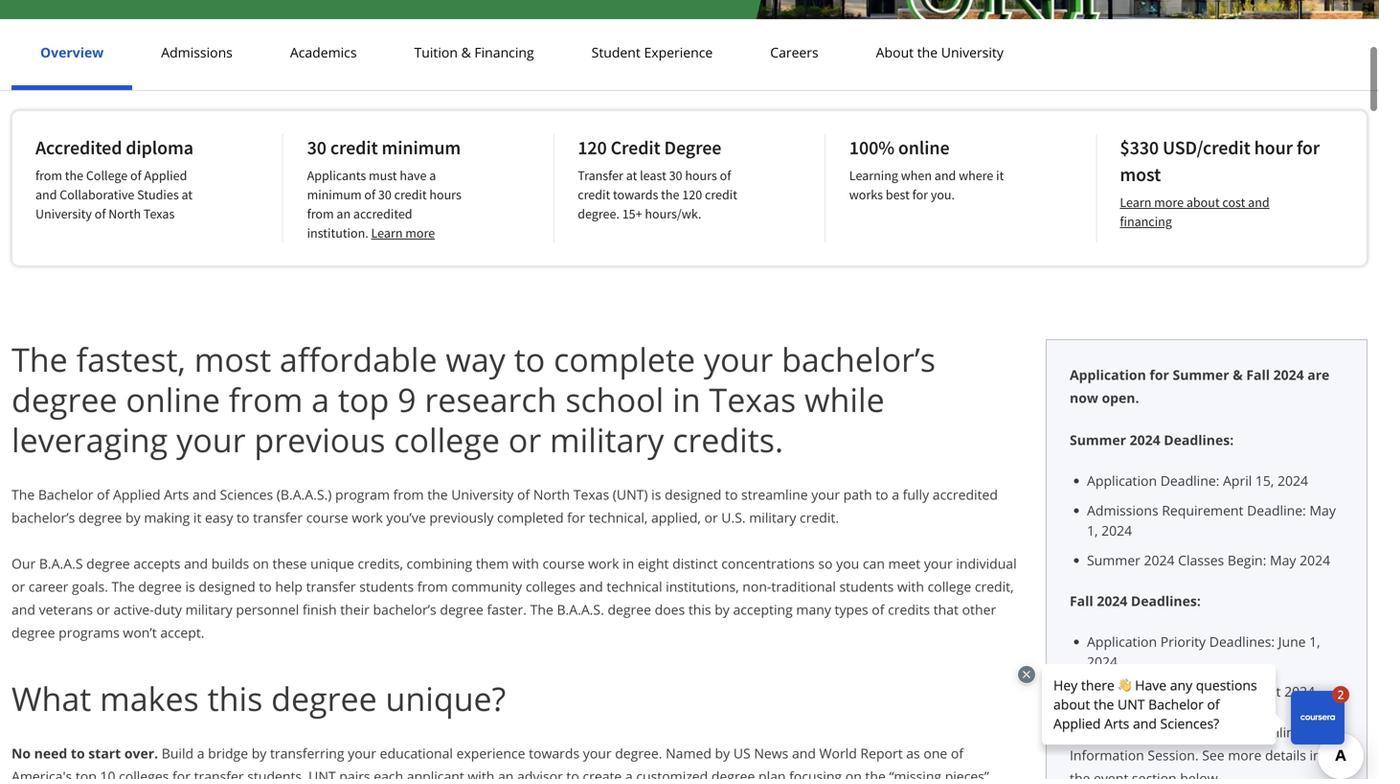 Task type: locate. For each thing, give the bounding box(es) containing it.
university right 'about'
[[942, 43, 1004, 61]]

one
[[924, 744, 948, 762]]

0 vertical spatial 120
[[578, 136, 607, 160]]

application
[[1070, 366, 1147, 384], [1088, 471, 1158, 490], [1088, 632, 1158, 651]]

transfer inside 'our b.a.a.s degree accepts and builds on these unique credits, combining them with course work in eight distinct concentrations so you can meet your individual or career goals. the degree is designed to help transfer students from community colleges and technical institutions, non-traditional students with college credit, and veterans or active-duty military personnel finish their bachelor's degree faster. the b.a.a.s. degree does this by accepting many types of credits that other degree programs won't accept.'
[[306, 577, 356, 596]]

classes inside fall 2024 classes begin: august 2024 list item
[[1146, 682, 1192, 700]]

1 vertical spatial learn
[[371, 224, 403, 241]]

with down experience
[[468, 767, 495, 779]]

1 horizontal spatial 1,
[[1310, 632, 1321, 651]]

120 credit degree transfer at least 30 hours of credit towards the 120 credit degree. 15+ hours/wk.
[[578, 136, 738, 222]]

you
[[837, 554, 860, 573]]

for inside 100% online learning when and where it works best for you.
[[913, 186, 929, 203]]

1 horizontal spatial 120
[[683, 186, 703, 203]]

accredited up learn more
[[354, 205, 413, 222]]

learn up "financing"
[[1121, 194, 1152, 211]]

military up accept.
[[185, 600, 233, 619]]

1 vertical spatial 120
[[683, 186, 703, 203]]

financing
[[1121, 213, 1173, 230]]

0 horizontal spatial work
[[352, 508, 383, 527]]

2024 inside the admissions requirement deadline: may 1, 2024
[[1102, 521, 1133, 539]]

1 vertical spatial classes
[[1146, 682, 1192, 700]]

course
[[306, 508, 349, 527], [543, 554, 585, 573]]

0 vertical spatial deadline:
[[1161, 471, 1220, 490]]

minimum down applicants
[[307, 186, 362, 203]]

1 horizontal spatial transfer
[[253, 508, 303, 527]]

designed inside the bachelor of applied arts and sciences (b.a.a.s.) program from the university of north texas (unt) is designed to streamline your path to a fully accredited bachelor's degree by making it easy to transfer course work you've previously completed for technical, applied, or u.s. military credit.
[[665, 485, 722, 504]]

0 horizontal spatial bachelor's
[[11, 508, 75, 527]]

the inside 'the fastest, most affordable way to complete your bachelor's degree online from a top 9 research school in texas while leveraging your previous college or military credits.'
[[11, 337, 68, 381]]

& right tuition
[[461, 43, 471, 61]]

the down the accredited
[[65, 167, 83, 184]]

towards up 15+
[[613, 186, 659, 203]]

1 horizontal spatial north
[[534, 485, 570, 504]]

begin: down application priority deadlines: june 1, 2024 list item
[[1196, 682, 1235, 700]]

won't
[[123, 623, 157, 642]]

0 horizontal spatial it
[[193, 508, 202, 527]]

build
[[162, 744, 194, 762]]

section
[[1133, 769, 1177, 779]]

1 vertical spatial admissions
[[1088, 501, 1159, 519]]

degree down veterans
[[11, 623, 55, 642]]

about
[[1187, 194, 1220, 211]]

deadlines: up priority
[[1132, 592, 1201, 610]]

unt
[[1231, 723, 1258, 741], [309, 767, 336, 779]]

college up previously
[[394, 417, 500, 462]]

fall up upcoming on the right bottom
[[1088, 682, 1109, 700]]

is inside the bachelor of applied arts and sciences (b.a.a.s.) program from the university of north texas (unt) is designed to streamline your path to a fully accredited bachelor's degree by making it easy to transfer course work you've previously completed for technical, applied, or u.s. military credit.
[[652, 485, 662, 504]]

0 horizontal spatial colleges
[[119, 767, 169, 779]]

minimum up "have"
[[382, 136, 461, 160]]

0 horizontal spatial in
[[623, 554, 635, 573]]

designed inside 'our b.a.a.s degree accepts and builds on these unique credits, combining them with course work in eight distinct concentrations so you can meet your individual or career goals. the degree is designed to help transfer students from community colleges and technical institutions, non-traditional students with college credit, and veterans or active-duty military personnel finish their bachelor's degree faster. the b.a.a.s. degree does this by accepting many types of credits that other degree programs won't accept.'
[[199, 577, 256, 596]]

each
[[374, 767, 404, 779]]

and up focusing
[[792, 744, 816, 762]]

degree. up customized
[[615, 744, 663, 762]]

and inside accredited diploma from the college of applied and collaborative studies at university of north texas
[[35, 186, 57, 203]]

0 horizontal spatial transfer
[[194, 767, 244, 779]]

0 vertical spatial course
[[306, 508, 349, 527]]

a right create
[[626, 767, 633, 779]]

and down career on the left bottom of the page
[[11, 600, 35, 619]]

fall inside list item
[[1088, 682, 1109, 700]]

1 vertical spatial bachelor's
[[11, 508, 75, 527]]

minimum
[[382, 136, 461, 160], [307, 186, 362, 203]]

of down degree
[[720, 167, 731, 184]]

no need to start over.
[[11, 744, 158, 762]]

1 horizontal spatial online
[[899, 136, 950, 160]]

by inside 'our b.a.a.s degree accepts and builds on these unique credits, combining them with course work in eight distinct concentrations so you can meet your individual or career goals. the degree is designed to help transfer students from community colleges and technical institutions, non-traditional students with college credit, and veterans or active-duty military personnel finish their bachelor's degree faster. the b.a.a.s. degree does this by accepting many types of credits that other degree programs won't accept.'
[[715, 600, 730, 619]]

to left the start
[[71, 744, 85, 762]]

begin: inside list item
[[1196, 682, 1235, 700]]

requirement
[[1163, 501, 1244, 519]]

least
[[640, 167, 667, 184]]

0 horizontal spatial online
[[126, 377, 220, 422]]

application inside application for summer & fall 2024 are now open.
[[1070, 366, 1147, 384]]

applicant
[[407, 767, 465, 779]]

1 horizontal spatial more
[[1155, 194, 1184, 211]]

1 vertical spatial online
[[126, 377, 220, 422]]

with right "them"
[[513, 554, 539, 573]]

top down no need to start over.
[[76, 767, 97, 779]]

deadline:
[[1161, 471, 1220, 490], [1248, 501, 1307, 519]]

your right meet
[[925, 554, 953, 573]]

classes
[[1179, 551, 1225, 569], [1146, 682, 1192, 700]]

to left create
[[567, 767, 580, 779]]

information
[[1070, 746, 1145, 764]]

fall for fall 2024 classes begin: august 2024
[[1088, 682, 1109, 700]]

0 horizontal spatial an
[[337, 205, 351, 222]]

and left collaborative
[[35, 186, 57, 203]]

bachelor's
[[782, 337, 936, 381], [11, 508, 75, 527], [373, 600, 437, 619]]

learn more about cost and financing link
[[1121, 194, 1270, 230]]

the
[[11, 337, 68, 381], [11, 485, 35, 504], [112, 577, 135, 596], [530, 600, 554, 619]]

0 vertical spatial designed
[[665, 485, 722, 504]]

session.
[[1148, 746, 1199, 764]]

admissions for admissions
[[161, 43, 233, 61]]

learn
[[1121, 194, 1152, 211], [371, 224, 403, 241]]

0 horizontal spatial texas
[[144, 205, 175, 222]]

a right join
[[1220, 723, 1227, 741]]

2024 inside application priority deadlines: june 1, 2024
[[1088, 653, 1118, 671]]

0 vertical spatial application
[[1070, 366, 1147, 384]]

community
[[452, 577, 522, 596]]

join
[[1193, 723, 1216, 741]]

duty
[[154, 600, 182, 619]]

1 vertical spatial more
[[406, 224, 435, 241]]

deadlines: for application priority deadlines: june 1, 2024
[[1210, 632, 1276, 651]]

works
[[850, 186, 884, 203]]

0 vertical spatial minimum
[[382, 136, 461, 160]]

designed down the builds
[[199, 577, 256, 596]]

1 horizontal spatial is
[[652, 485, 662, 504]]

north down collaborative
[[108, 205, 141, 222]]

colleges inside build a bridge by transferring your educational experience towards your degree. named by us news and world report as one of america's top 10 colleges for transfer students, unt pairs each applicant with an advisor to create a customized degree plan focusing on the "missing pieces
[[119, 767, 169, 779]]

with up the credits
[[898, 577, 925, 596]]

1 students from the left
[[360, 577, 414, 596]]

0 vertical spatial more
[[1155, 194, 1184, 211]]

college
[[394, 417, 500, 462], [928, 577, 972, 596]]

1 vertical spatial top
[[76, 767, 97, 779]]

unt left online
[[1231, 723, 1258, 741]]

2 horizontal spatial transfer
[[306, 577, 356, 596]]

to up u.s.
[[725, 485, 738, 504]]

in inside join a unt online information session. see more details in the event section below.
[[1310, 746, 1322, 764]]

1 horizontal spatial students
[[840, 577, 894, 596]]

0 vertical spatial towards
[[613, 186, 659, 203]]

help
[[275, 577, 303, 596]]

students down "credits,"
[[360, 577, 414, 596]]

from inside 'the fastest, most affordable way to complete your bachelor's degree online from a top 9 research school in texas while leveraging your previous college or military credits.'
[[229, 377, 303, 422]]

you.
[[931, 186, 955, 203]]

deadlines: for summer 2024 deadlines:
[[1165, 431, 1234, 449]]

2 horizontal spatial texas
[[709, 377, 797, 422]]

1 horizontal spatial towards
[[613, 186, 659, 203]]

to inside 'our b.a.a.s degree accepts and builds on these unique credits, combining them with course work in eight distinct concentrations so you can meet your individual or career goals. the degree is designed to help transfer students from community colleges and technical institutions, non-traditional students with college credit, and veterans or active-duty military personnel finish their bachelor's degree faster. the b.a.a.s. degree does this by accepting many types of credits that other degree programs won't accept.'
[[259, 577, 272, 596]]

0 vertical spatial may
[[1310, 501, 1337, 519]]

tuition & financing link
[[409, 43, 540, 61]]

the down report
[[866, 767, 886, 779]]

0 vertical spatial classes
[[1179, 551, 1225, 569]]

university inside the bachelor of applied arts and sciences (b.a.a.s.) program from the university of north texas (unt) is designed to streamline your path to a fully accredited bachelor's degree by making it easy to transfer course work you've previously completed for technical, applied, or u.s. military credit.
[[452, 485, 514, 504]]

texas up technical,
[[574, 485, 610, 504]]

university inside accredited diploma from the college of applied and collaborative studies at university of north texas
[[35, 205, 92, 222]]

is right (unt)
[[652, 485, 662, 504]]

1 horizontal spatial in
[[673, 377, 701, 422]]

fall inside application for summer & fall 2024 are now open.
[[1247, 366, 1271, 384]]

summer up summer 2024 deadlines:
[[1173, 366, 1230, 384]]

0 horizontal spatial course
[[306, 508, 349, 527]]

bachelor's inside 'the fastest, most affordable way to complete your bachelor's degree online from a top 9 research school in texas while leveraging your previous college or military credits.'
[[782, 337, 936, 381]]

2 horizontal spatial military
[[750, 508, 797, 527]]

course inside 'our b.a.a.s degree accepts and builds on these unique credits, combining them with course work in eight distinct concentrations so you can meet your individual or career goals. the degree is designed to help transfer students from community colleges and technical institutions, non-traditional students with college credit, and veterans or active-duty military personnel finish their bachelor's degree faster. the b.a.a.s. degree does this by accepting many types of credits that other degree programs won't accept.'
[[543, 554, 585, 573]]

your
[[704, 337, 774, 381], [176, 417, 246, 462], [812, 485, 840, 504], [925, 554, 953, 573], [348, 744, 377, 762], [583, 744, 612, 762]]

diploma
[[126, 136, 194, 160]]

institutions,
[[666, 577, 739, 596]]

it left easy at the bottom of page
[[193, 508, 202, 527]]

2 vertical spatial application
[[1088, 632, 1158, 651]]

this down institutions, at the bottom of page
[[689, 600, 712, 619]]

summer down now on the right of the page
[[1070, 431, 1127, 449]]

a inside 'the fastest, most affordable way to complete your bachelor's degree online from a top 9 research school in texas while leveraging your previous college or military credits.'
[[312, 377, 330, 422]]

credits.
[[673, 417, 784, 462]]

fastest,
[[76, 337, 186, 381]]

1 horizontal spatial university
[[452, 485, 514, 504]]

texas inside the bachelor of applied arts and sciences (b.a.a.s.) program from the university of north texas (unt) is designed to streamline your path to a fully accredited bachelor's degree by making it easy to transfer course work you've previously completed for technical, applied, or u.s. military credit.
[[574, 485, 610, 504]]

application down fall 2024 deadlines:
[[1088, 632, 1158, 651]]

begin: inside list item
[[1228, 551, 1267, 569]]

military down streamline
[[750, 508, 797, 527]]

making
[[144, 508, 190, 527]]

0 vertical spatial military
[[550, 417, 664, 462]]

credit up applicants
[[330, 136, 378, 160]]

your up 'credit.'
[[812, 485, 840, 504]]

deadlines: inside application priority deadlines: june 1, 2024
[[1210, 632, 1276, 651]]

sciences
[[220, 485, 273, 504]]

begin: down admissions requirement deadline: may 1, 2024 list item
[[1228, 551, 1267, 569]]

college inside 'our b.a.a.s degree accepts and builds on these unique credits, combining them with course work in eight distinct concentrations so you can meet your individual or career goals. the degree is designed to help transfer students from community colleges and technical institutions, non-traditional students with college credit, and veterans or active-duty military personnel finish their bachelor's degree faster. the b.a.a.s. degree does this by accepting many types of credits that other degree programs won't accept.'
[[928, 577, 972, 596]]

traditional
[[772, 577, 836, 596]]

when
[[901, 167, 932, 184]]

north inside accredited diploma from the college of applied and collaborative studies at university of north texas
[[108, 205, 141, 222]]

1 vertical spatial hours
[[430, 186, 462, 203]]

1 vertical spatial deadlines:
[[1132, 592, 1201, 610]]

the left the bachelor
[[11, 485, 35, 504]]

2 vertical spatial with
[[468, 767, 495, 779]]

0 horizontal spatial this
[[208, 676, 263, 721]]

1 horizontal spatial work
[[588, 554, 619, 573]]

classes up events:
[[1146, 682, 1192, 700]]

your inside the bachelor of applied arts and sciences (b.a.a.s.) program from the university of north texas (unt) is designed to streamline your path to a fully accredited bachelor's degree by making it easy to transfer course work you've previously completed for technical, applied, or u.s. military credit.
[[812, 485, 840, 504]]

upcoming events:
[[1070, 723, 1190, 741]]

an inside applicants must have a minimum of 30 credit hours from an accredited institution.
[[337, 205, 351, 222]]

meet
[[889, 554, 921, 573]]

hours up "learn more" link on the left
[[430, 186, 462, 203]]

applied inside the bachelor of applied arts and sciences (b.a.a.s.) program from the university of north texas (unt) is designed to streamline your path to a fully accredited bachelor's degree by making it easy to transfer course work you've previously completed for technical, applied, or u.s. military credit.
[[113, 485, 161, 504]]

deadline: up requirement
[[1161, 471, 1220, 490]]

1 vertical spatial application
[[1088, 471, 1158, 490]]

the left the event
[[1070, 769, 1091, 779]]

by down institutions, at the bottom of page
[[715, 600, 730, 619]]

your up arts
[[176, 417, 246, 462]]

1 horizontal spatial on
[[846, 767, 862, 779]]

colleges inside 'our b.a.a.s degree accepts and builds on these unique credits, combining them with course work in eight distinct concentrations so you can meet your individual or career goals. the degree is designed to help transfer students from community colleges and technical institutions, non-traditional students with college credit, and veterans or active-duty military personnel finish their bachelor's degree faster. the b.a.a.s. degree does this by accepting many types of credits that other degree programs won't accept.'
[[526, 577, 576, 596]]

the left fastest,
[[11, 337, 68, 381]]

and up "you."
[[935, 167, 957, 184]]

0 horizontal spatial designed
[[199, 577, 256, 596]]

classes for fall
[[1146, 682, 1192, 700]]

on left these
[[253, 554, 269, 573]]

an
[[337, 205, 351, 222], [498, 767, 514, 779]]

1 vertical spatial list
[[1078, 631, 1344, 701]]

for left technical,
[[567, 508, 586, 527]]

deadlines: left june
[[1210, 632, 1276, 651]]

for inside application for summer & fall 2024 are now open.
[[1150, 366, 1170, 384]]

1 vertical spatial fall
[[1070, 592, 1094, 610]]

the inside 120 credit degree transfer at least 30 hours of credit towards the 120 credit degree. 15+ hours/wk.
[[661, 186, 680, 203]]

unique?
[[386, 676, 506, 721]]

must
[[369, 167, 397, 184]]

and right 'cost'
[[1249, 194, 1270, 211]]

1, for application priority deadlines: june 1, 2024
[[1310, 632, 1321, 651]]

100%
[[850, 136, 895, 160]]

degree
[[11, 377, 117, 422], [78, 508, 122, 527], [86, 554, 130, 573], [138, 577, 182, 596], [440, 600, 484, 619], [608, 600, 652, 619], [11, 623, 55, 642], [271, 676, 377, 721], [712, 767, 755, 779]]

0 horizontal spatial students
[[360, 577, 414, 596]]

research
[[425, 377, 557, 422]]

texas left while
[[709, 377, 797, 422]]

to
[[514, 337, 545, 381], [725, 485, 738, 504], [876, 485, 889, 504], [237, 508, 250, 527], [259, 577, 272, 596], [71, 744, 85, 762], [567, 767, 580, 779]]

2 vertical spatial deadlines:
[[1210, 632, 1276, 651]]

1 vertical spatial on
[[846, 767, 862, 779]]

transfer
[[253, 508, 303, 527], [306, 577, 356, 596], [194, 767, 244, 779]]

top inside build a bridge by transferring your educational experience towards your degree. named by us news and world report as one of america's top 10 colleges for transfer students, unt pairs each applicant with an advisor to create a customized degree plan focusing on the "missing pieces
[[76, 767, 97, 779]]

classes for summer
[[1179, 551, 1225, 569]]

work inside the bachelor of applied arts and sciences (b.a.a.s.) program from the university of north texas (unt) is designed to streamline your path to a fully accredited bachelor's degree by making it easy to transfer course work you've previously completed for technical, applied, or u.s. military credit.
[[352, 508, 383, 527]]

1 horizontal spatial admissions
[[1088, 501, 1159, 519]]

an inside build a bridge by transferring your educational experience towards your degree. named by us news and world report as one of america's top 10 colleges for transfer students, unt pairs each applicant with an advisor to create a customized degree plan focusing on the "missing pieces
[[498, 767, 514, 779]]

or inside the bachelor of applied arts and sciences (b.a.a.s.) program from the university of north texas (unt) is designed to streamline your path to a fully accredited bachelor's degree by making it easy to transfer course work you've previously completed for technical, applied, or u.s. military credit.
[[705, 508, 718, 527]]

credit down "have"
[[394, 186, 427, 203]]

applied up studies at the top left of the page
[[144, 167, 187, 184]]

1 horizontal spatial deadline:
[[1248, 501, 1307, 519]]

event
[[1094, 769, 1129, 779]]

texas down studies at the top left of the page
[[144, 205, 175, 222]]

&
[[461, 43, 471, 61], [1233, 366, 1243, 384]]

0 horizontal spatial top
[[76, 767, 97, 779]]

0 horizontal spatial on
[[253, 554, 269, 573]]

1 horizontal spatial military
[[550, 417, 664, 462]]

more down "have"
[[406, 224, 435, 241]]

goals.
[[72, 577, 108, 596]]

0 horizontal spatial most
[[194, 337, 271, 381]]

1 vertical spatial university
[[35, 205, 92, 222]]

& inside application for summer & fall 2024 are now open.
[[1233, 366, 1243, 384]]

2 vertical spatial in
[[1310, 746, 1322, 764]]

at
[[626, 167, 638, 184], [182, 186, 193, 203]]

0 horizontal spatial military
[[185, 600, 233, 619]]

accredited inside the bachelor of applied arts and sciences (b.a.a.s.) program from the university of north texas (unt) is designed to streamline your path to a fully accredited bachelor's degree by making it easy to transfer course work you've previously completed for technical, applied, or u.s. military credit.
[[933, 485, 998, 504]]

in
[[673, 377, 701, 422], [623, 554, 635, 573], [1310, 746, 1322, 764]]

the inside accredited diploma from the college of applied and collaborative studies at university of north texas
[[65, 167, 83, 184]]

0 horizontal spatial accredited
[[354, 205, 413, 222]]

fall for fall 2024 deadlines:
[[1070, 592, 1094, 610]]

experience
[[644, 43, 713, 61]]

towards inside 120 credit degree transfer at least 30 hours of credit towards the 120 credit degree. 15+ hours/wk.
[[613, 186, 659, 203]]

degree down "community"
[[440, 600, 484, 619]]

0 vertical spatial most
[[1121, 162, 1162, 186]]

2 vertical spatial military
[[185, 600, 233, 619]]

a left fully
[[892, 485, 900, 504]]

it right where
[[997, 167, 1005, 184]]

way
[[446, 337, 506, 381]]

tuition & financing
[[414, 43, 534, 61]]

build a bridge by transferring your educational experience towards your degree. named by us news and world report as one of america's top 10 colleges for transfer students, unt pairs each applicant with an advisor to create a customized degree plan focusing on the "missing pieces
[[11, 744, 990, 779]]

north for bachelor
[[534, 485, 570, 504]]

0 vertical spatial an
[[337, 205, 351, 222]]

by up students,
[[252, 744, 267, 762]]

(b.a.a.s.)
[[277, 485, 332, 504]]

0 vertical spatial list
[[1078, 470, 1344, 570]]

0 vertical spatial 30
[[307, 136, 327, 160]]

classes inside "summer 2024 classes begin: may 2024" list item
[[1179, 551, 1225, 569]]

is up accept.
[[185, 577, 195, 596]]

online inside 100% online learning when and where it works best for you.
[[899, 136, 950, 160]]

30
[[307, 136, 327, 160], [669, 167, 683, 184], [378, 186, 392, 203]]

0 vertical spatial this
[[689, 600, 712, 619]]

concentrations
[[722, 554, 815, 573]]

0 horizontal spatial is
[[185, 577, 195, 596]]

in right details
[[1310, 746, 1322, 764]]

1 vertical spatial 1,
[[1310, 632, 1321, 651]]

more up "financing"
[[1155, 194, 1184, 211]]

1 horizontal spatial may
[[1310, 501, 1337, 519]]

path
[[844, 485, 873, 504]]

an down experience
[[498, 767, 514, 779]]

non-
[[743, 577, 772, 596]]

programs
[[59, 623, 120, 642]]

students,
[[247, 767, 305, 779]]

1 vertical spatial it
[[193, 508, 202, 527]]

in right "school"
[[673, 377, 701, 422]]

for inside build a bridge by transferring your educational experience towards your degree. named by us news and world report as one of america's top 10 colleges for transfer students, unt pairs each applicant with an advisor to create a customized degree plan focusing on the "missing pieces
[[172, 767, 191, 779]]

0 horizontal spatial north
[[108, 205, 141, 222]]

hours inside applicants must have a minimum of 30 credit hours from an accredited institution.
[[430, 186, 462, 203]]

or inside 'the fastest, most affordable way to complete your bachelor's degree online from a top 9 research school in texas while leveraging your previous college or military credits.'
[[509, 417, 542, 462]]

2 students from the left
[[840, 577, 894, 596]]

0 vertical spatial college
[[394, 417, 500, 462]]

student
[[592, 43, 641, 61]]

0 vertical spatial university
[[942, 43, 1004, 61]]

from inside 'our b.a.a.s degree accepts and builds on these unique credits, combining them with course work in eight distinct concentrations so you can meet your individual or career goals. the degree is designed to help transfer students from community colleges and technical institutions, non-traditional students with college credit, and veterans or active-duty military personnel finish their bachelor's degree faster. the b.a.a.s. degree does this by accepting many types of credits that other degree programs won't accept.'
[[418, 577, 448, 596]]

of inside build a bridge by transferring your educational experience towards your degree. named by us news and world report as one of america's top 10 colleges for transfer students, unt pairs each applicant with an advisor to create a customized degree plan focusing on the "missing pieces
[[951, 744, 964, 762]]

list
[[1078, 470, 1344, 570], [1078, 631, 1344, 701]]

deadlines:
[[1165, 431, 1234, 449], [1132, 592, 1201, 610], [1210, 632, 1276, 651]]

1 horizontal spatial with
[[513, 554, 539, 573]]

0 vertical spatial in
[[673, 377, 701, 422]]

applied up making
[[113, 485, 161, 504]]

1, right june
[[1310, 632, 1321, 651]]

tuition
[[414, 43, 458, 61]]

30 inside applicants must have a minimum of 30 credit hours from an accredited institution.
[[378, 186, 392, 203]]

top
[[338, 377, 389, 422], [76, 767, 97, 779]]

a inside the bachelor of applied arts and sciences (b.a.a.s.) program from the university of north texas (unt) is designed to streamline your path to a fully accredited bachelor's degree by making it easy to transfer course work you've previously completed for technical, applied, or u.s. military credit.
[[892, 485, 900, 504]]

1, inside the admissions requirement deadline: may 1, 2024
[[1088, 521, 1099, 539]]

1 vertical spatial designed
[[199, 577, 256, 596]]

texas for diploma
[[144, 205, 175, 222]]

texas inside accredited diploma from the college of applied and collaborative studies at university of north texas
[[144, 205, 175, 222]]

summer inside list item
[[1088, 551, 1141, 569]]

degree up goals.
[[86, 554, 130, 573]]

1 vertical spatial college
[[928, 577, 972, 596]]

1 vertical spatial colleges
[[119, 767, 169, 779]]

from
[[35, 167, 62, 184], [307, 205, 334, 222], [229, 377, 303, 422], [393, 485, 424, 504], [418, 577, 448, 596]]

your up credits.
[[704, 337, 774, 381]]

2 vertical spatial transfer
[[194, 767, 244, 779]]

30 credit minimum
[[307, 136, 461, 160]]

admissions inside the admissions requirement deadline: may 1, 2024
[[1088, 501, 1159, 519]]

advisor
[[517, 767, 563, 779]]

summer up fall 2024 deadlines:
[[1088, 551, 1141, 569]]

applicants must have a minimum of 30 credit hours from an accredited institution.
[[307, 167, 462, 241]]

work
[[352, 508, 383, 527], [588, 554, 619, 573]]

the up hours/wk.
[[661, 186, 680, 203]]

colleges
[[526, 577, 576, 596], [119, 767, 169, 779]]

1 horizontal spatial hours
[[685, 167, 718, 184]]

deadline: inside the admissions requirement deadline: may 1, 2024
[[1248, 501, 1307, 519]]

2 list from the top
[[1078, 631, 1344, 701]]

1 vertical spatial deadline:
[[1248, 501, 1307, 519]]

university down collaborative
[[35, 205, 92, 222]]

1, inside application priority deadlines: june 1, 2024
[[1310, 632, 1321, 651]]

1 vertical spatial 30
[[669, 167, 683, 184]]

fall 2024 classes begin: august 2024 list item
[[1088, 681, 1344, 701]]

1 vertical spatial &
[[1233, 366, 1243, 384]]

0 vertical spatial 1,
[[1088, 521, 1099, 539]]

30 for 120
[[669, 167, 683, 184]]

with inside build a bridge by transferring your educational experience towards your degree. named by us news and world report as one of america's top 10 colleges for transfer students, unt pairs each applicant with an advisor to create a customized degree plan focusing on the "missing pieces
[[468, 767, 495, 779]]

0 horizontal spatial 120
[[578, 136, 607, 160]]

2 horizontal spatial more
[[1229, 746, 1262, 764]]

unt inside join a unt online information session. see more details in the event section below.
[[1231, 723, 1258, 741]]

join a unt online information session. see more details in the event section below.
[[1070, 723, 1322, 779]]

0 horizontal spatial college
[[394, 417, 500, 462]]

of right types
[[872, 600, 885, 619]]

in up the technical
[[623, 554, 635, 573]]

1 horizontal spatial most
[[1121, 162, 1162, 186]]

120 up transfer
[[578, 136, 607, 160]]

or down goals.
[[96, 600, 110, 619]]

0 vertical spatial fall
[[1247, 366, 1271, 384]]

the inside join a unt online information session. see more details in the event section below.
[[1070, 769, 1091, 779]]

educational
[[380, 744, 453, 762]]

2024 inside application for summer & fall 2024 are now open.
[[1274, 366, 1305, 384]]

deadline: down 15,
[[1248, 501, 1307, 519]]

1 horizontal spatial learn
[[1121, 194, 1152, 211]]

transfer down "bridge"
[[194, 767, 244, 779]]

at inside 120 credit degree transfer at least 30 hours of credit towards the 120 credit degree. 15+ hours/wk.
[[626, 167, 638, 184]]

applied
[[144, 167, 187, 184], [113, 485, 161, 504]]

admissions for admissions requirement deadline: may 1, 2024
[[1088, 501, 1159, 519]]

at left least
[[626, 167, 638, 184]]

degree up the bachelor
[[11, 377, 117, 422]]

1 horizontal spatial course
[[543, 554, 585, 573]]

1 list from the top
[[1078, 470, 1344, 570]]

1, up fall 2024 deadlines:
[[1088, 521, 1099, 539]]

classes down the admissions requirement deadline: may 1, 2024
[[1179, 551, 1225, 569]]



Task type: describe. For each thing, give the bounding box(es) containing it.
and inside $330 usd/credit hour for most learn more about cost and financing
[[1249, 194, 1270, 211]]

so
[[819, 554, 833, 573]]

this inside 'our b.a.a.s degree accepts and builds on these unique credits, combining them with course work in eight distinct concentrations so you can meet your individual or career goals. the degree is designed to help transfer students from community colleges and technical institutions, non-traditional students with college credit, and veterans or active-duty military personnel finish their bachelor's degree faster. the b.a.a.s. degree does this by accepting many types of credits that other degree programs won't accept.'
[[689, 600, 712, 619]]

military inside the bachelor of applied arts and sciences (b.a.a.s.) program from the university of north texas (unt) is designed to streamline your path to a fully accredited bachelor's degree by making it easy to transfer course work you've previously completed for technical, applied, or u.s. military credit.
[[750, 508, 797, 527]]

0 horizontal spatial learn
[[371, 224, 403, 241]]

(unt)
[[613, 485, 648, 504]]

deadlines: for fall 2024 deadlines:
[[1132, 592, 1201, 610]]

application priority deadlines: june 1, 2024 list item
[[1088, 631, 1344, 672]]

to right path
[[876, 485, 889, 504]]

credit down degree
[[705, 186, 738, 203]]

at inside accredited diploma from the college of applied and collaborative studies at university of north texas
[[182, 186, 193, 203]]

and up b.a.a.s.
[[579, 577, 603, 596]]

from inside the bachelor of applied arts and sciences (b.a.a.s.) program from the university of north texas (unt) is designed to streamline your path to a fully accredited bachelor's degree by making it easy to transfer course work you've previously completed for technical, applied, or u.s. military credit.
[[393, 485, 424, 504]]

military inside 'our b.a.a.s degree accepts and builds on these unique credits, combining them with course work in eight distinct concentrations so you can meet your individual or career goals. the degree is designed to help transfer students from community colleges and technical institutions, non-traditional students with college credit, and veterans or active-duty military personnel finish their bachelor's degree faster. the b.a.a.s. degree does this by accepting many types of credits that other degree programs won't accept.'
[[185, 600, 233, 619]]

a inside join a unt online information session. see more details in the event section below.
[[1220, 723, 1227, 741]]

completed
[[497, 508, 564, 527]]

0 horizontal spatial deadline:
[[1161, 471, 1220, 490]]

career
[[29, 577, 68, 596]]

see
[[1203, 746, 1225, 764]]

degree inside build a bridge by transferring your educational experience towards your degree. named by us news and world report as one of america's top 10 colleges for transfer students, unt pairs each applicant with an advisor to create a customized degree plan focusing on the "missing pieces
[[712, 767, 755, 779]]

more inside join a unt online information session. see more details in the event section below.
[[1229, 746, 1262, 764]]

from inside accredited diploma from the college of applied and collaborative studies at university of north texas
[[35, 167, 62, 184]]

academics
[[290, 43, 357, 61]]

more inside $330 usd/credit hour for most learn more about cost and financing
[[1155, 194, 1184, 211]]

degree down the accepts
[[138, 577, 182, 596]]

in inside 'our b.a.a.s degree accepts and builds on these unique credits, combining them with course work in eight distinct concentrations so you can meet your individual or career goals. the degree is designed to help transfer students from community colleges and technical institutions, non-traditional students with college credit, and veterans or active-duty military personnel finish their bachelor's degree faster. the b.a.a.s. degree does this by accepting many types of credits that other degree programs won't accept.'
[[623, 554, 635, 573]]

list containing application deadline: april 15, 2024
[[1078, 470, 1344, 570]]

plan
[[759, 767, 786, 779]]

accredited
[[35, 136, 122, 160]]

report
[[861, 744, 903, 762]]

the up active-
[[112, 577, 135, 596]]

from inside applicants must have a minimum of 30 credit hours from an accredited institution.
[[307, 205, 334, 222]]

to inside 'the fastest, most affordable way to complete your bachelor's degree online from a top 9 research school in texas while leveraging your previous college or military credits.'
[[514, 337, 545, 381]]

top inside 'the fastest, most affordable way to complete your bachelor's degree online from a top 9 research school in texas while leveraging your previous college or military credits.'
[[338, 377, 389, 422]]

a inside applicants must have a minimum of 30 credit hours from an accredited institution.
[[429, 167, 436, 184]]

application priority deadlines: june 1, 2024
[[1088, 632, 1321, 671]]

our b.a.a.s degree accepts and builds on these unique credits, combining them with course work in eight distinct concentrations so you can meet your individual or career goals. the degree is designed to help transfer students from community colleges and technical institutions, non-traditional students with college credit, and veterans or active-duty military personnel finish their bachelor's degree faster. the b.a.a.s. degree does this by accepting many types of credits that other degree programs won't accept.
[[11, 554, 1017, 642]]

application for application deadline: april 15, 2024
[[1088, 471, 1158, 490]]

your up pairs
[[348, 744, 377, 762]]

degree down the technical
[[608, 600, 652, 619]]

open.
[[1102, 389, 1140, 407]]

on inside build a bridge by transferring your educational experience towards your degree. named by us news and world report as one of america's top 10 colleges for transfer students, unt pairs each applicant with an advisor to create a customized degree plan focusing on the "missing pieces
[[846, 767, 862, 779]]

towards inside build a bridge by transferring your educational experience towards your degree. named by us news and world report as one of america's top 10 colleges for transfer students, unt pairs each applicant with an advisor to create a customized degree plan focusing on the "missing pieces
[[529, 744, 580, 762]]

unt inside build a bridge by transferring your educational experience towards your degree. named by us news and world report as one of america's top 10 colleges for transfer students, unt pairs each applicant with an advisor to create a customized degree plan focusing on the "missing pieces
[[309, 767, 336, 779]]

technical
[[607, 577, 663, 596]]

north for diploma
[[108, 205, 141, 222]]

previous
[[254, 417, 386, 462]]

learn inside $330 usd/credit hour for most learn more about cost and financing
[[1121, 194, 1152, 211]]

events:
[[1141, 723, 1190, 741]]

transfer
[[578, 167, 624, 184]]

application for application for summer & fall 2024 are now open.
[[1070, 366, 1147, 384]]

work inside 'our b.a.a.s degree accepts and builds on these unique credits, combining them with course work in eight distinct concentrations so you can meet your individual or career goals. the degree is designed to help transfer students from community colleges and technical institutions, non-traditional students with college credit, and veterans or active-duty military personnel finish their bachelor's degree faster. the b.a.a.s. degree does this by accepting many types of credits that other degree programs won't accept.'
[[588, 554, 619, 573]]

begin: for may
[[1228, 551, 1267, 569]]

most inside 'the fastest, most affordable way to complete your bachelor's degree online from a top 9 research school in texas while leveraging your previous college or military credits.'
[[194, 337, 271, 381]]

minimum inside applicants must have a minimum of 30 credit hours from an accredited institution.
[[307, 186, 362, 203]]

and inside build a bridge by transferring your educational experience towards your degree. named by us news and world report as one of america's top 10 colleges for transfer students, unt pairs each applicant with an advisor to create a customized degree plan focusing on the "missing pieces
[[792, 744, 816, 762]]

and inside the bachelor of applied arts and sciences (b.a.a.s.) program from the university of north texas (unt) is designed to streamline your path to a fully accredited bachelor's degree by making it easy to transfer course work you've previously completed for technical, applied, or u.s. military credit.
[[193, 485, 217, 504]]

admissions requirement deadline: may 1, 2024 list item
[[1088, 500, 1344, 540]]

usd/credit
[[1163, 136, 1251, 160]]

it inside the bachelor of applied arts and sciences (b.a.a.s.) program from the university of north texas (unt) is designed to streamline your path to a fully accredited bachelor's degree by making it easy to transfer course work you've previously completed for technical, applied, or u.s. military credit.
[[193, 508, 202, 527]]

can
[[863, 554, 885, 573]]

credit down transfer
[[578, 186, 611, 203]]

or down our
[[11, 577, 25, 596]]

june
[[1279, 632, 1307, 651]]

degree
[[665, 136, 722, 160]]

summer 2024 classes begin: may 2024 list item
[[1088, 550, 1344, 570]]

experience
[[457, 744, 526, 762]]

military inside 'the fastest, most affordable way to complete your bachelor's degree online from a top 9 research school in texas while leveraging your previous college or military credits.'
[[550, 417, 664, 462]]

application deadline: april 15, 2024 list item
[[1088, 470, 1344, 491]]

college inside 'the fastest, most affordable way to complete your bachelor's degree online from a top 9 research school in texas while leveraging your previous college or military credits.'
[[394, 417, 500, 462]]

types
[[835, 600, 869, 619]]

u.s.
[[722, 508, 746, 527]]

summer 2024 deadlines:
[[1070, 431, 1234, 449]]

university for diploma
[[35, 205, 92, 222]]

about
[[876, 43, 914, 61]]

the fastest, most affordable way to complete your bachelor's degree online from a top 9 research school in texas while leveraging your previous college or military credits.
[[11, 337, 936, 462]]

careers link
[[765, 43, 825, 61]]

it inside 100% online learning when and where it works best for you.
[[997, 167, 1005, 184]]

learn more
[[371, 224, 435, 241]]

summer 2024 classes begin: may 2024
[[1088, 551, 1331, 569]]

financing
[[475, 43, 534, 61]]

most inside $330 usd/credit hour for most learn more about cost and financing
[[1121, 162, 1162, 186]]

credit inside applicants must have a minimum of 30 credit hours from an accredited institution.
[[394, 186, 427, 203]]

$330
[[1121, 136, 1160, 160]]

eight
[[638, 554, 669, 573]]

your inside 'our b.a.a.s degree accepts and builds on these unique credits, combining them with course work in eight distinct concentrations so you can meet your individual or career goals. the degree is designed to help transfer students from community colleges and technical institutions, non-traditional students with college credit, and veterans or active-duty military personnel finish their bachelor's degree faster. the b.a.a.s. degree does this by accepting many types of credits that other degree programs won't accept.'
[[925, 554, 953, 573]]

their
[[340, 600, 370, 619]]

fully
[[903, 485, 930, 504]]

of up completed
[[517, 485, 530, 504]]

college
[[86, 167, 128, 184]]

2 horizontal spatial university
[[942, 43, 1004, 61]]

applicants
[[307, 167, 366, 184]]

august
[[1238, 682, 1282, 700]]

bachelor's inside 'our b.a.a.s degree accepts and builds on these unique credits, combining them with course work in eight distinct concentrations so you can meet your individual or career goals. the degree is designed to help transfer students from community colleges and technical institutions, non-traditional students with college credit, and veterans or active-duty military personnel finish their bachelor's degree faster. the b.a.a.s. degree does this by accepting many types of credits that other degree programs won't accept.'
[[373, 600, 437, 619]]

degree. inside build a bridge by transferring your educational experience towards your degree. named by us news and world report as one of america's top 10 colleges for transfer students, unt pairs each applicant with an advisor to create a customized degree plan focusing on the "missing pieces
[[615, 744, 663, 762]]

bachelor
[[38, 485, 93, 504]]

and left the builds
[[184, 554, 208, 573]]

where
[[959, 167, 994, 184]]

customized
[[637, 767, 708, 779]]

degree up transferring
[[271, 676, 377, 721]]

texas inside 'the fastest, most affordable way to complete your bachelor's degree online from a top 9 research school in texas while leveraging your previous college or military credits.'
[[709, 377, 797, 422]]

degree inside 'the fastest, most affordable way to complete your bachelor's degree online from a top 9 research school in texas while leveraging your previous college or military credits.'
[[11, 377, 117, 422]]

affordable
[[280, 337, 437, 381]]

veterans
[[39, 600, 93, 619]]

1, for admissions requirement deadline: may 1, 2024
[[1088, 521, 1099, 539]]

application for summer & fall 2024 are now open.
[[1070, 366, 1330, 407]]

these
[[273, 554, 307, 573]]

applied,
[[652, 508, 701, 527]]

complete
[[554, 337, 696, 381]]

application for application priority deadlines: june 1, 2024
[[1088, 632, 1158, 651]]

2 horizontal spatial with
[[898, 577, 925, 596]]

april
[[1224, 471, 1253, 490]]

of inside applicants must have a minimum of 30 credit hours from an accredited institution.
[[364, 186, 376, 203]]

bridge
[[208, 744, 248, 762]]

hours inside 120 credit degree transfer at least 30 hours of credit towards the 120 credit degree. 15+ hours/wk.
[[685, 167, 718, 184]]

arts
[[164, 485, 189, 504]]

easy
[[205, 508, 233, 527]]

makes
[[100, 676, 199, 721]]

by inside the bachelor of applied arts and sciences (b.a.a.s.) program from the university of north texas (unt) is designed to streamline your path to a fully accredited bachelor's degree by making it easy to transfer course work you've previously completed for technical, applied, or u.s. military credit.
[[126, 508, 141, 527]]

online inside 'the fastest, most affordable way to complete your bachelor's degree online from a top 9 research school in texas while leveraging your previous college or military credits.'
[[126, 377, 220, 422]]

accept.
[[160, 623, 205, 642]]

summer for summer 2024 classes begin: may 2024
[[1088, 551, 1141, 569]]

hours/wk.
[[645, 205, 702, 222]]

the inside the bachelor of applied arts and sciences (b.a.a.s.) program from the university of north texas (unt) is designed to streamline your path to a fully accredited bachelor's degree by making it easy to transfer course work you've previously completed for technical, applied, or u.s. military credit.
[[428, 485, 448, 504]]

studies
[[137, 186, 179, 203]]

technical,
[[589, 508, 648, 527]]

summer inside application for summer & fall 2024 are now open.
[[1173, 366, 1230, 384]]

of inside 120 credit degree transfer at least 30 hours of credit towards the 120 credit degree. 15+ hours/wk.
[[720, 167, 731, 184]]

of right the bachelor
[[97, 485, 110, 504]]

in inside 'the fastest, most affordable way to complete your bachelor's degree online from a top 9 research school in texas while leveraging your previous college or military credits.'
[[673, 377, 701, 422]]

combining
[[407, 554, 473, 573]]

for inside the bachelor of applied arts and sciences (b.a.a.s.) program from the university of north texas (unt) is designed to streamline your path to a fully accredited bachelor's degree by making it easy to transfer course work you've previously completed for technical, applied, or u.s. military credit.
[[567, 508, 586, 527]]

15+
[[623, 205, 643, 222]]

many
[[797, 600, 832, 619]]

the right the faster. at bottom
[[530, 600, 554, 619]]

of right college
[[130, 167, 142, 184]]

application deadline: april 15, 2024
[[1088, 471, 1309, 490]]

a right build
[[197, 744, 205, 762]]

builds
[[211, 554, 249, 573]]

student experience link
[[586, 43, 719, 61]]

0 horizontal spatial may
[[1271, 551, 1297, 569]]

is inside 'our b.a.a.s degree accepts and builds on these unique credits, combining them with course work in eight distinct concentrations so you can meet your individual or career goals. the degree is designed to help transfer students from community colleges and technical institutions, non-traditional students with college credit, and veterans or active-duty military personnel finish their bachelor's degree faster. the b.a.a.s. degree does this by accepting many types of credits that other degree programs won't accept.'
[[185, 577, 195, 596]]

the inside build a bridge by transferring your educational experience towards your degree. named by us news and world report as one of america's top 10 colleges for transfer students, unt pairs each applicant with an advisor to create a customized degree plan focusing on the "missing pieces
[[866, 767, 886, 779]]

program
[[335, 485, 390, 504]]

b.a.a.s.
[[557, 600, 604, 619]]

of inside 'our b.a.a.s degree accepts and builds on these unique credits, combining them with course work in eight distinct concentrations so you can meet your individual or career goals. the degree is designed to help transfer students from community colleges and technical institutions, non-traditional students with college credit, and veterans or active-duty military personnel finish their bachelor's degree faster. the b.a.a.s. degree does this by accepting many types of credits that other degree programs won't accept.'
[[872, 600, 885, 619]]

create
[[583, 767, 622, 779]]

other
[[963, 600, 997, 619]]

below.
[[1181, 769, 1222, 779]]

list containing application priority deadlines: june 1, 2024
[[1078, 631, 1344, 701]]

focusing
[[790, 767, 842, 779]]

by left the us
[[715, 744, 730, 762]]

accredited inside applicants must have a minimum of 30 credit hours from an accredited institution.
[[354, 205, 413, 222]]

30 for applicants
[[378, 186, 392, 203]]

15,
[[1256, 471, 1275, 490]]

may inside the admissions requirement deadline: may 1, 2024
[[1310, 501, 1337, 519]]

the bachelor of applied arts and sciences (b.a.a.s.) program from the university of north texas (unt) is designed to streamline your path to a fully accredited bachelor's degree by making it easy to transfer course work you've previously completed for technical, applied, or u.s. military credit.
[[11, 485, 998, 527]]

priority
[[1161, 632, 1207, 651]]

named
[[666, 744, 712, 762]]

hour
[[1255, 136, 1294, 160]]

about the university
[[876, 43, 1004, 61]]

us
[[734, 744, 751, 762]]

of down collaborative
[[95, 205, 106, 222]]

to down sciences
[[237, 508, 250, 527]]

institution.
[[307, 224, 369, 241]]

the inside the bachelor of applied arts and sciences (b.a.a.s.) program from the university of north texas (unt) is designed to streamline your path to a fully accredited bachelor's degree by making it easy to transfer course work you've previously completed for technical, applied, or u.s. military credit.
[[11, 485, 35, 504]]

course inside the bachelor of applied arts and sciences (b.a.a.s.) program from the university of north texas (unt) is designed to streamline your path to a fully accredited bachelor's degree by making it easy to transfer course work you've previously completed for technical, applied, or u.s. military credit.
[[306, 508, 349, 527]]

applied inside accredited diploma from the college of applied and collaborative studies at university of north texas
[[144, 167, 187, 184]]

to inside build a bridge by transferring your educational experience towards your degree. named by us news and world report as one of america's top 10 colleges for transfer students, unt pairs each applicant with an advisor to create a customized degree plan focusing on the "missing pieces
[[567, 767, 580, 779]]

student experience
[[592, 43, 713, 61]]

fall 2024 deadlines:
[[1070, 592, 1201, 610]]

finish
[[303, 600, 337, 619]]

summer for summer 2024 deadlines:
[[1070, 431, 1127, 449]]

on inside 'our b.a.a.s degree accepts and builds on these unique credits, combining them with course work in eight distinct concentrations so you can meet your individual or career goals. the degree is designed to help transfer students from community colleges and technical institutions, non-traditional students with college credit, and veterans or active-duty military personnel finish their bachelor's degree faster. the b.a.a.s. degree does this by accepting many types of credits that other degree programs won't accept.'
[[253, 554, 269, 573]]

academics link
[[284, 43, 363, 61]]

degree. inside 120 credit degree transfer at least 30 hours of credit towards the 120 credit degree. 15+ hours/wk.
[[578, 205, 620, 222]]

the right 'about'
[[918, 43, 938, 61]]

0 vertical spatial &
[[461, 43, 471, 61]]

your up create
[[583, 744, 612, 762]]

and inside 100% online learning when and where it works best for you.
[[935, 167, 957, 184]]

credit.
[[800, 508, 839, 527]]

careers
[[771, 43, 819, 61]]

university for bachelor
[[452, 485, 514, 504]]

texas for bachelor
[[574, 485, 610, 504]]

transfer inside the bachelor of applied arts and sciences (b.a.a.s.) program from the university of north texas (unt) is designed to streamline your path to a fully accredited bachelor's degree by making it easy to transfer course work you've previously completed for technical, applied, or u.s. military credit.
[[253, 508, 303, 527]]

begin: for august
[[1196, 682, 1235, 700]]

bachelor's inside the bachelor of applied arts and sciences (b.a.a.s.) program from the university of north texas (unt) is designed to streamline your path to a fully accredited bachelor's degree by making it easy to transfer course work you've previously completed for technical, applied, or u.s. military credit.
[[11, 508, 75, 527]]



Task type: vqa. For each thing, say whether or not it's contained in the screenshot.
available
no



